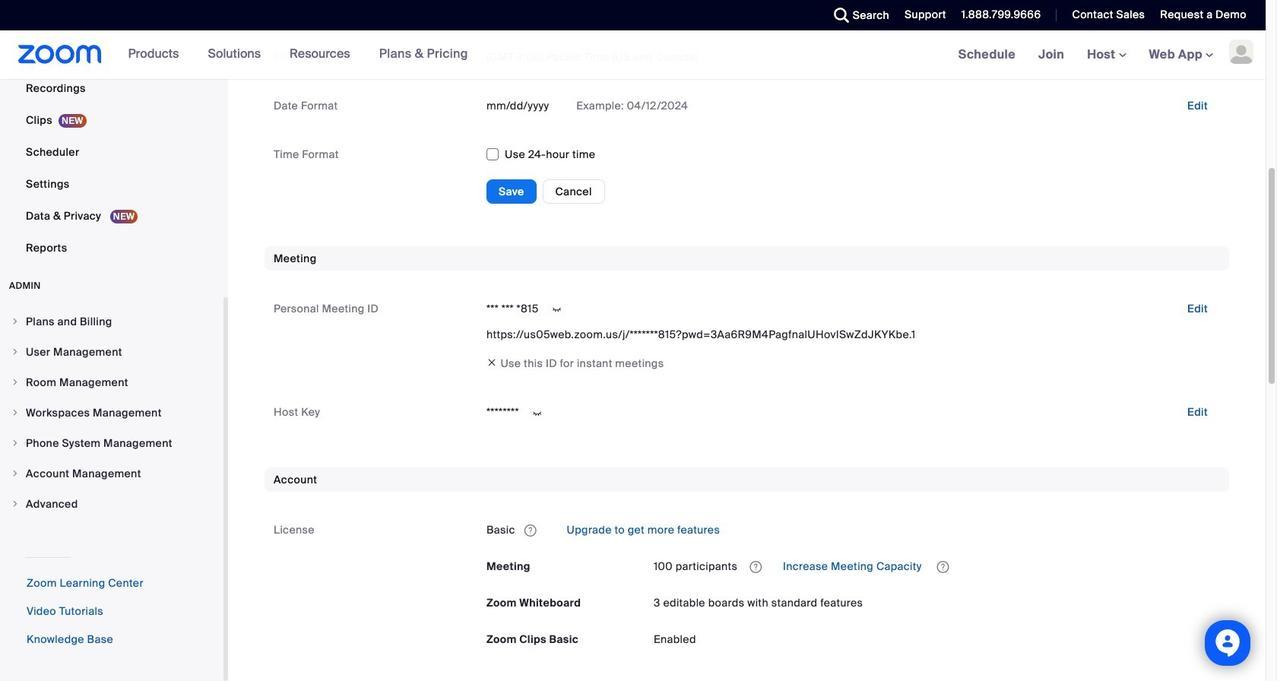 Task type: describe. For each thing, give the bounding box(es) containing it.
1 vertical spatial application
[[654, 554, 1221, 579]]

zoom logo image
[[18, 45, 102, 64]]

0 vertical spatial application
[[487, 518, 1221, 542]]

right image
[[11, 439, 20, 448]]

product information navigation
[[102, 30, 480, 79]]

5 right image from the top
[[11, 469, 20, 478]]

4 menu item from the top
[[0, 399, 224, 427]]

2 right image from the top
[[11, 348, 20, 357]]

learn more about your license type image
[[523, 526, 538, 536]]

personal menu menu
[[0, 0, 224, 265]]



Task type: locate. For each thing, give the bounding box(es) containing it.
application
[[487, 518, 1221, 542], [654, 554, 1221, 579]]

6 menu item from the top
[[0, 459, 224, 488]]

menu item
[[0, 307, 224, 336], [0, 338, 224, 367], [0, 368, 224, 397], [0, 399, 224, 427], [0, 429, 224, 458], [0, 459, 224, 488], [0, 490, 224, 519]]

3 right image from the top
[[11, 378, 20, 387]]

2 menu item from the top
[[0, 338, 224, 367]]

7 menu item from the top
[[0, 490, 224, 519]]

6 right image from the top
[[11, 500, 20, 509]]

1 menu item from the top
[[0, 307, 224, 336]]

4 right image from the top
[[11, 408, 20, 418]]

show host key image
[[525, 407, 550, 420]]

meetings navigation
[[947, 30, 1266, 80]]

3 menu item from the top
[[0, 368, 224, 397]]

show personal meeting id image
[[545, 303, 569, 317]]

banner
[[0, 30, 1266, 80]]

1 right image from the top
[[11, 317, 20, 326]]

right image
[[11, 317, 20, 326], [11, 348, 20, 357], [11, 378, 20, 387], [11, 408, 20, 418], [11, 469, 20, 478], [11, 500, 20, 509]]

5 menu item from the top
[[0, 429, 224, 458]]

learn more about your meeting license image
[[746, 561, 767, 574]]

admin menu menu
[[0, 307, 224, 520]]



Task type: vqa. For each thing, say whether or not it's contained in the screenshot.
right image to the top
yes



